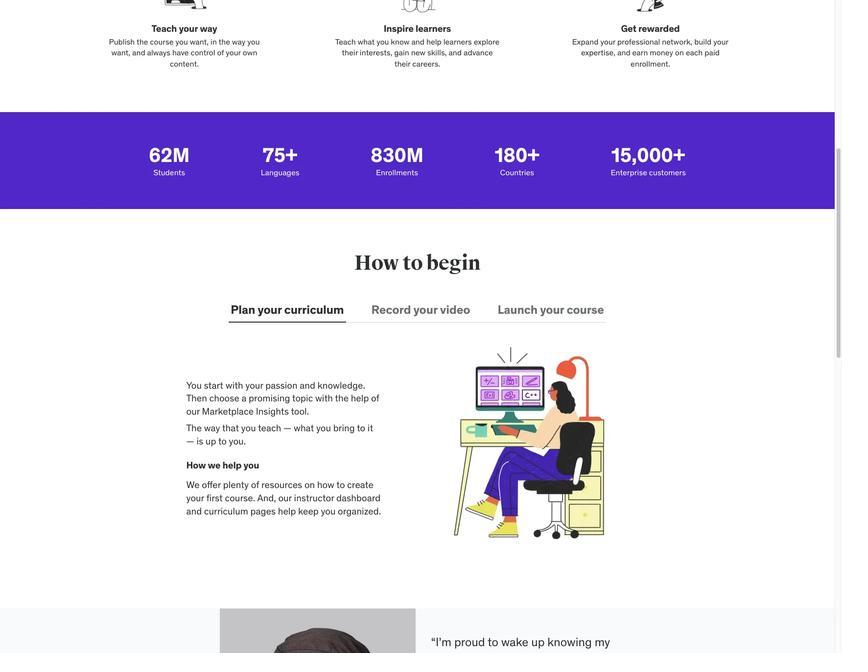 Task type: locate. For each thing, give the bounding box(es) containing it.
tab list
[[229, 298, 606, 323]]

0 horizontal spatial with
[[226, 379, 243, 391]]

and left earn
[[617, 48, 631, 57]]

that
[[222, 422, 239, 434]]

180+ countries
[[495, 143, 540, 177]]

1 vertical spatial up
[[531, 635, 545, 650]]

you up the interests,
[[377, 37, 389, 46]]

publish
[[109, 37, 135, 46]]

1 horizontal spatial how
[[354, 251, 399, 276]]

want, up the control
[[190, 37, 209, 46]]

0 horizontal spatial is
[[197, 435, 203, 447]]

1 vertical spatial their
[[395, 59, 411, 68]]

0 vertical spatial our
[[186, 405, 200, 417]]

and inside get rewarded expand your professional network, build your expertise, and earn money on each paid enrollment.
[[617, 48, 631, 57]]

0 vertical spatial way
[[200, 23, 217, 34]]

help inside you start with your passion and knowledge. then choose a promising topic with the help of our marketplace insights tool.
[[351, 392, 369, 404]]

to left "begin"
[[403, 251, 423, 276]]

rewarded
[[639, 23, 680, 34]]

0 horizontal spatial teach
[[152, 23, 177, 34]]

1 horizontal spatial —
[[284, 422, 292, 434]]

our
[[186, 405, 200, 417], [278, 492, 292, 504]]

teach
[[258, 422, 281, 434]]

2 horizontal spatial of
[[371, 392, 379, 404]]

what up the interests,
[[358, 37, 375, 46]]

0 horizontal spatial course
[[150, 37, 174, 46]]

you up 'own'
[[247, 37, 260, 46]]

0 vertical spatial teach
[[152, 23, 177, 34]]

your inside "button"
[[414, 302, 438, 317]]

professional
[[617, 37, 660, 46]]

help right we
[[223, 459, 242, 471]]

our inside you start with your passion and knowledge. then choose a promising topic with the help of our marketplace insights tool.
[[186, 405, 200, 417]]

0 vertical spatial how
[[354, 251, 399, 276]]

up up people
[[531, 635, 545, 650]]

your inside we offer plenty of resources on how to create your first course. and, our instructor dashboard and curriculum pages help keep you organized.
[[186, 492, 204, 504]]

learners
[[416, 23, 451, 34], [444, 37, 472, 46]]

curriculum
[[284, 302, 344, 317], [204, 505, 248, 517]]

0 horizontal spatial how
[[186, 459, 206, 471]]

what inside the way that you teach — what you bring to it — is up to you.
[[294, 422, 314, 434]]

1 vertical spatial with
[[315, 392, 333, 404]]

0 horizontal spatial of
[[217, 48, 224, 57]]

the inside you start with your passion and knowledge. then choose a promising topic with the help of our marketplace insights tool.
[[335, 392, 349, 404]]

know
[[391, 37, 410, 46]]

0 horizontal spatial our
[[186, 405, 200, 417]]

your left video
[[414, 302, 438, 317]]

how we help you
[[186, 459, 259, 471]]

0 vertical spatial their
[[342, 48, 358, 57]]

on inside get rewarded expand your professional network, build your expertise, and earn money on each paid enrollment.
[[675, 48, 684, 57]]

to left you.
[[218, 435, 227, 447]]

to inside "i'm proud to wake up knowing my work is helping people around th
[[488, 635, 498, 650]]

of up it
[[371, 392, 379, 404]]

what inside inspire learners teach what you know and help learners explore their interests, gain new skills, and advance their careers.
[[358, 37, 375, 46]]

— down the the on the bottom left of the page
[[186, 435, 194, 447]]

1 vertical spatial on
[[305, 479, 315, 491]]

want, down publish
[[111, 48, 130, 57]]

inspire
[[384, 23, 414, 34]]

1 horizontal spatial teach
[[335, 37, 356, 46]]

to up helping
[[488, 635, 498, 650]]

you up you.
[[241, 422, 256, 434]]

1 vertical spatial way
[[232, 37, 246, 46]]

and up new
[[412, 37, 425, 46]]

our down resources
[[278, 492, 292, 504]]

choose
[[209, 392, 239, 404]]

0 vertical spatial is
[[197, 435, 203, 447]]

your up a on the bottom left
[[245, 379, 263, 391]]

first
[[206, 492, 223, 504]]

their down the gain
[[395, 59, 411, 68]]

1 horizontal spatial course
[[567, 302, 604, 317]]

tab list containing plan your curriculum
[[229, 298, 606, 323]]

work
[[431, 651, 457, 653]]

"i'm
[[431, 635, 452, 650]]

expand
[[572, 37, 599, 46]]

with up a on the bottom left
[[226, 379, 243, 391]]

create
[[347, 479, 374, 491]]

with right topic
[[315, 392, 333, 404]]

you
[[176, 37, 188, 46], [247, 37, 260, 46], [377, 37, 389, 46], [241, 422, 256, 434], [316, 422, 331, 434], [244, 459, 259, 471], [321, 505, 336, 517]]

15,000+ enterprise customers
[[611, 143, 686, 177]]

your up expertise,
[[601, 37, 616, 46]]

1 horizontal spatial want,
[[190, 37, 209, 46]]

0 horizontal spatial what
[[294, 422, 314, 434]]

0 horizontal spatial curriculum
[[204, 505, 248, 517]]

1 vertical spatial of
[[371, 392, 379, 404]]

help down knowledge.
[[351, 392, 369, 404]]

on down network,
[[675, 48, 684, 57]]

way up in
[[200, 23, 217, 34]]

on
[[675, 48, 684, 57], [305, 479, 315, 491]]

2 vertical spatial of
[[251, 479, 259, 491]]

build
[[694, 37, 712, 46]]

the down knowledge.
[[335, 392, 349, 404]]

0 vertical spatial what
[[358, 37, 375, 46]]

0 vertical spatial up
[[206, 435, 216, 447]]

what down tool.
[[294, 422, 314, 434]]

course
[[150, 37, 174, 46], [567, 302, 604, 317]]

0 vertical spatial curriculum
[[284, 302, 344, 317]]

advance
[[464, 48, 493, 57]]

1 vertical spatial —
[[186, 435, 194, 447]]

0 vertical spatial on
[[675, 48, 684, 57]]

plan your curriculum
[[231, 302, 344, 317]]

expertise,
[[581, 48, 616, 57]]

is
[[197, 435, 203, 447], [460, 651, 468, 653]]

180+
[[495, 143, 540, 167]]

way up 'own'
[[232, 37, 246, 46]]

plan
[[231, 302, 255, 317]]

0 horizontal spatial up
[[206, 435, 216, 447]]

how up record in the top of the page
[[354, 251, 399, 276]]

1 horizontal spatial on
[[675, 48, 684, 57]]

how
[[317, 479, 334, 491]]

1 vertical spatial teach
[[335, 37, 356, 46]]

1 horizontal spatial what
[[358, 37, 375, 46]]

1 vertical spatial curriculum
[[204, 505, 248, 517]]

the
[[137, 37, 148, 46], [219, 37, 230, 46], [335, 392, 349, 404]]

0 horizontal spatial want,
[[111, 48, 130, 57]]

earn
[[632, 48, 648, 57]]

you down instructor
[[321, 505, 336, 517]]

their left the interests,
[[342, 48, 358, 57]]

and up topic
[[300, 379, 315, 391]]

knowing
[[548, 635, 592, 650]]

inspire learners teach what you know and help learners explore their interests, gain new skills, and advance their careers.
[[335, 23, 500, 68]]

way right the the on the bottom left of the page
[[204, 422, 220, 434]]

you inside we offer plenty of resources on how to create your first course. and, our instructor dashboard and curriculum pages help keep you organized.
[[321, 505, 336, 517]]

our down then
[[186, 405, 200, 417]]

with
[[226, 379, 243, 391], [315, 392, 333, 404]]

—
[[284, 422, 292, 434], [186, 435, 194, 447]]

on up instructor
[[305, 479, 315, 491]]

way inside the way that you teach — what you bring to it — is up to you.
[[204, 422, 220, 434]]

up up we
[[206, 435, 216, 447]]

helping
[[471, 651, 510, 653]]

own
[[243, 48, 257, 57]]

0 vertical spatial of
[[217, 48, 224, 57]]

launch your course button
[[496, 298, 606, 322]]

1 horizontal spatial our
[[278, 492, 292, 504]]

your up have
[[179, 23, 198, 34]]

0 vertical spatial want,
[[190, 37, 209, 46]]

1 horizontal spatial their
[[395, 59, 411, 68]]

is down proud
[[460, 651, 468, 653]]

of up and,
[[251, 479, 259, 491]]

gain
[[394, 48, 409, 57]]

start
[[204, 379, 223, 391]]

62m
[[149, 143, 190, 167]]

curriculum inside plan your curriculum button
[[284, 302, 344, 317]]

0 vertical spatial learners
[[416, 23, 451, 34]]

and right the skills,
[[449, 48, 462, 57]]

0 horizontal spatial on
[[305, 479, 315, 491]]

keep
[[298, 505, 319, 517]]

of right the control
[[217, 48, 224, 57]]

people
[[513, 651, 549, 653]]

you up plenty
[[244, 459, 259, 471]]

and left always
[[132, 48, 145, 57]]

knowledge.
[[318, 379, 365, 391]]

you inside inspire learners teach what you know and help learners explore their interests, gain new skills, and advance their careers.
[[377, 37, 389, 46]]

1 vertical spatial how
[[186, 459, 206, 471]]

1 vertical spatial want,
[[111, 48, 130, 57]]

1 vertical spatial is
[[460, 651, 468, 653]]

is down the the on the bottom left of the page
[[197, 435, 203, 447]]

plan your curriculum button
[[229, 298, 346, 322]]

0 vertical spatial course
[[150, 37, 174, 46]]

around
[[552, 651, 588, 653]]

1 vertical spatial course
[[567, 302, 604, 317]]

how for how we help you
[[186, 459, 206, 471]]

the right in
[[219, 37, 230, 46]]

1 horizontal spatial of
[[251, 479, 259, 491]]

to right how
[[337, 479, 345, 491]]

2 horizontal spatial the
[[335, 392, 349, 404]]

our inside we offer plenty of resources on how to create your first course. and, our instructor dashboard and curriculum pages help keep you organized.
[[278, 492, 292, 504]]

2 vertical spatial way
[[204, 422, 220, 434]]

help
[[426, 37, 442, 46], [351, 392, 369, 404], [223, 459, 242, 471], [278, 505, 296, 517]]

0 vertical spatial with
[[226, 379, 243, 391]]

skills,
[[427, 48, 447, 57]]

want,
[[190, 37, 209, 46], [111, 48, 130, 57]]

your
[[179, 23, 198, 34], [601, 37, 616, 46], [714, 37, 729, 46], [226, 48, 241, 57], [258, 302, 282, 317], [414, 302, 438, 317], [540, 302, 564, 317], [245, 379, 263, 391], [186, 492, 204, 504]]

of
[[217, 48, 224, 57], [371, 392, 379, 404], [251, 479, 259, 491]]

and down we
[[186, 505, 202, 517]]

1 horizontal spatial curriculum
[[284, 302, 344, 317]]

help left keep
[[278, 505, 296, 517]]

what
[[358, 37, 375, 46], [294, 422, 314, 434]]

your right the 'launch'
[[540, 302, 564, 317]]

the up always
[[137, 37, 148, 46]]

on inside we offer plenty of resources on how to create your first course. and, our instructor dashboard and curriculum pages help keep you organized.
[[305, 479, 315, 491]]

1 vertical spatial what
[[294, 422, 314, 434]]

1 horizontal spatial is
[[460, 651, 468, 653]]

help up the skills,
[[426, 37, 442, 46]]

— right teach
[[284, 422, 292, 434]]

teach inside the teach your way publish the course you want, in the way you want, and always have control of your own content.
[[152, 23, 177, 34]]

1 vertical spatial our
[[278, 492, 292, 504]]

teach your way publish the course you want, in the way you want, and always have control of your own content.
[[109, 23, 260, 68]]

dashboard
[[336, 492, 381, 504]]

launch
[[498, 302, 538, 317]]

offer
[[202, 479, 221, 491]]

we
[[208, 459, 221, 471]]

1 horizontal spatial up
[[531, 635, 545, 650]]

up
[[206, 435, 216, 447], [531, 635, 545, 650]]

your left 'own'
[[226, 48, 241, 57]]

how left we
[[186, 459, 206, 471]]

how
[[354, 251, 399, 276], [186, 459, 206, 471]]

your down we
[[186, 492, 204, 504]]

we
[[186, 479, 200, 491]]



Task type: describe. For each thing, give the bounding box(es) containing it.
explore
[[474, 37, 500, 46]]

passion
[[266, 379, 298, 391]]

bring
[[333, 422, 355, 434]]

control
[[191, 48, 215, 57]]

and inside you start with your passion and knowledge. then choose a promising topic with the help of our marketplace insights tool.
[[300, 379, 315, 391]]

launch your course
[[498, 302, 604, 317]]

course.
[[225, 492, 255, 504]]

customers
[[649, 167, 686, 177]]

topic
[[292, 392, 313, 404]]

have
[[172, 48, 189, 57]]

course inside button
[[567, 302, 604, 317]]

instructor
[[294, 492, 334, 504]]

is inside the way that you teach — what you bring to it — is up to you.
[[197, 435, 203, 447]]

students
[[153, 167, 185, 177]]

15,000+
[[612, 143, 685, 167]]

830m
[[371, 143, 424, 167]]

you.
[[229, 435, 246, 447]]

you left bring
[[316, 422, 331, 434]]

to left it
[[357, 422, 365, 434]]

paid
[[705, 48, 720, 57]]

you start with your passion and knowledge. then choose a promising topic with the help of our marketplace insights tool.
[[186, 379, 379, 417]]

curriculum inside we offer plenty of resources on how to create your first course. and, our instructor dashboard and curriculum pages help keep you organized.
[[204, 505, 248, 517]]

a
[[242, 392, 247, 404]]

we offer plenty of resources on how to create your first course. and, our instructor dashboard and curriculum pages help keep you organized.
[[186, 479, 381, 517]]

and inside we offer plenty of resources on how to create your first course. and, our instructor dashboard and curriculum pages help keep you organized.
[[186, 505, 202, 517]]

in
[[211, 37, 217, 46]]

help inside inspire learners teach what you know and help learners explore their interests, gain new skills, and advance their careers.
[[426, 37, 442, 46]]

1 vertical spatial learners
[[444, 37, 472, 46]]

and inside the teach your way publish the course you want, in the way you want, and always have control of your own content.
[[132, 48, 145, 57]]

always
[[147, 48, 170, 57]]

and,
[[257, 492, 276, 504]]

"i'm proud to wake up knowing my work is helping people around th
[[431, 635, 623, 653]]

you up have
[[176, 37, 188, 46]]

organized.
[[338, 505, 381, 517]]

62m students
[[149, 143, 190, 177]]

of inside you start with your passion and knowledge. then choose a promising topic with the help of our marketplace insights tool.
[[371, 392, 379, 404]]

pages
[[250, 505, 276, 517]]

marketplace
[[202, 405, 254, 417]]

of inside we offer plenty of resources on how to create your first course. and, our instructor dashboard and curriculum pages help keep you organized.
[[251, 479, 259, 491]]

then
[[186, 392, 207, 404]]

it
[[368, 422, 373, 434]]

your up paid
[[714, 37, 729, 46]]

begin
[[426, 251, 481, 276]]

plenty
[[223, 479, 249, 491]]

promising
[[249, 392, 290, 404]]

0 horizontal spatial —
[[186, 435, 194, 447]]

enrollment.
[[631, 59, 670, 68]]

830m enrollments
[[371, 143, 424, 177]]

the
[[186, 422, 202, 434]]

up inside the way that you teach — what you bring to it — is up to you.
[[206, 435, 216, 447]]

up inside "i'm proud to wake up knowing my work is helping people around th
[[531, 635, 545, 650]]

enrollments
[[376, 167, 418, 177]]

tool.
[[291, 405, 309, 417]]

of inside the teach your way publish the course you want, in the way you want, and always have control of your own content.
[[217, 48, 224, 57]]

my
[[595, 635, 610, 650]]

0 vertical spatial —
[[284, 422, 292, 434]]

is inside "i'm proud to wake up knowing my work is helping people around th
[[460, 651, 468, 653]]

how to begin
[[354, 251, 481, 276]]

get
[[621, 23, 637, 34]]

interests,
[[360, 48, 392, 57]]

insights
[[256, 405, 289, 417]]

75+
[[263, 143, 298, 167]]

help inside we offer plenty of resources on how to create your first course. and, our instructor dashboard and curriculum pages help keep you organized.
[[278, 505, 296, 517]]

each
[[686, 48, 703, 57]]

proud
[[454, 635, 485, 650]]

languages
[[261, 167, 299, 177]]

content.
[[170, 59, 199, 68]]

0 horizontal spatial their
[[342, 48, 358, 57]]

teach inside inspire learners teach what you know and help learners explore their interests, gain new skills, and advance their careers.
[[335, 37, 356, 46]]

enterprise
[[611, 167, 647, 177]]

careers.
[[412, 59, 440, 68]]

you
[[186, 379, 202, 391]]

record
[[371, 302, 411, 317]]

network,
[[662, 37, 693, 46]]

course inside the teach your way publish the course you want, in the way you want, and always have control of your own content.
[[150, 37, 174, 46]]

record your video
[[371, 302, 470, 317]]

your right the plan
[[258, 302, 282, 317]]

the way that you teach — what you bring to it — is up to you.
[[186, 422, 373, 447]]

your inside you start with your passion and knowledge. then choose a promising topic with the help of our marketplace insights tool.
[[245, 379, 263, 391]]

video
[[440, 302, 470, 317]]

record your video button
[[369, 298, 472, 322]]

wake
[[501, 635, 529, 650]]

75+ languages
[[261, 143, 299, 177]]

to inside we offer plenty of resources on how to create your first course. and, our instructor dashboard and curriculum pages help keep you organized.
[[337, 479, 345, 491]]

resources
[[261, 479, 302, 491]]

get rewarded expand your professional network, build your expertise, and earn money on each paid enrollment.
[[572, 23, 729, 68]]

0 horizontal spatial the
[[137, 37, 148, 46]]

how for how to begin
[[354, 251, 399, 276]]

1 horizontal spatial with
[[315, 392, 333, 404]]

1 horizontal spatial the
[[219, 37, 230, 46]]

countries
[[500, 167, 534, 177]]



Task type: vqa. For each thing, say whether or not it's contained in the screenshot.
Plan
yes



